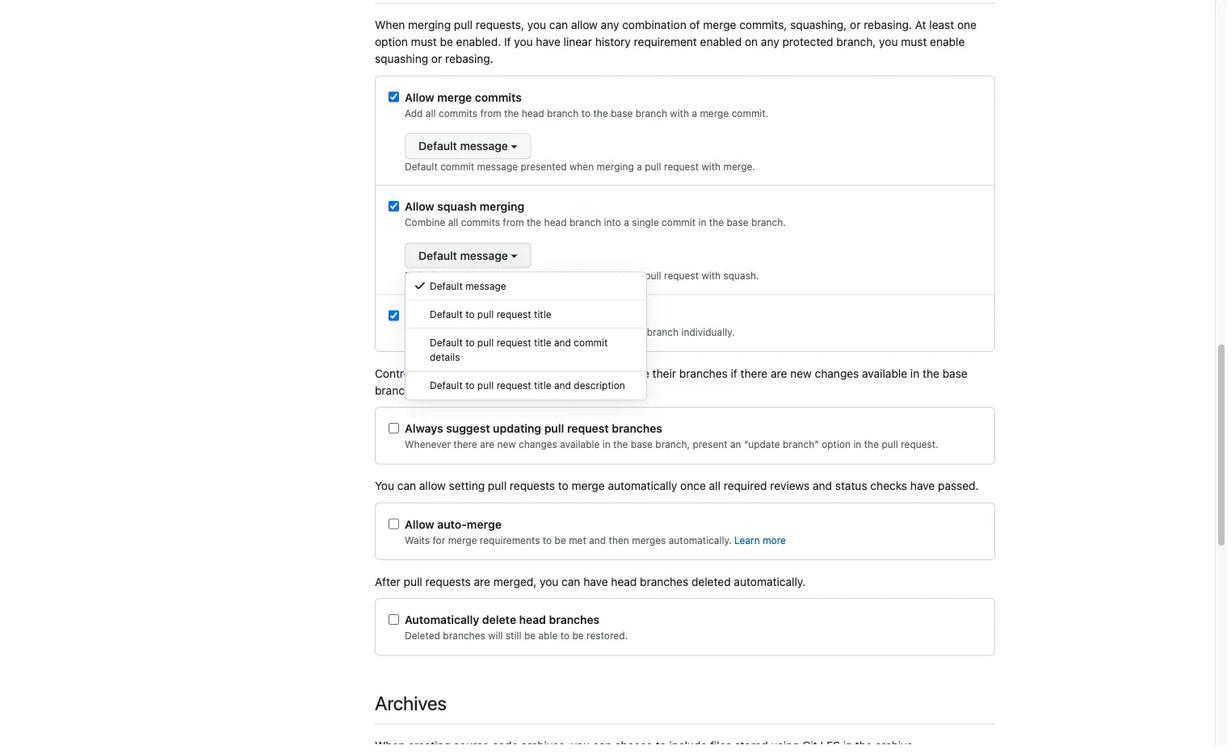 Task type: describe. For each thing, give the bounding box(es) containing it.
if
[[504, 36, 511, 49]]

branches down automatically
[[443, 631, 485, 642]]

add for add all commits from the head branch to the base branch with a merge commit.
[[405, 108, 423, 119]]

automatically
[[405, 614, 479, 627]]

1 horizontal spatial automatically.
[[734, 576, 806, 589]]

1 horizontal spatial or
[[850, 19, 861, 32]]

on
[[745, 36, 758, 49]]

prompted
[[545, 367, 596, 381]]

all for add all commits from the head branch onto the base branch individually.
[[426, 327, 436, 338]]

option inside when merging pull requests, you can allow any combination of merge commits, squashing, or rebasing.         at least one option must be enabled.         if you have linear history requirement enabled on any protected branch, you must enable squashing or rebasing.
[[375, 36, 408, 49]]

a right the into
[[624, 217, 629, 229]]

merge down enabled.
[[437, 91, 472, 104]]

default inside radio item
[[430, 281, 463, 292]]

you right if
[[514, 36, 533, 49]]

default to pull request title and commit details
[[430, 338, 608, 364]]

Allow rebase merging checkbox
[[389, 311, 399, 322]]

are down suggest
[[480, 440, 495, 451]]

0 horizontal spatial any
[[601, 19, 619, 32]]

the inside control how and when users are prompted to update their branches if there are new changes available in the base branch.
[[923, 367, 940, 381]]

you
[[375, 480, 394, 493]]

add all commits from the head branch to the base branch with a merge commit.
[[405, 108, 769, 119]]

available inside control how and when users are prompted to update their branches if there are new changes available in the base branch.
[[862, 367, 907, 381]]

all right once
[[709, 480, 721, 493]]

"update
[[744, 440, 780, 451]]

branch for to
[[547, 108, 579, 119]]

pull requests element
[[376, 76, 995, 402]]

pull inside default message default commit message presented when merging a pull request with merge.
[[645, 161, 661, 173]]

have inside when merging pull requests, you can allow any combination of merge commits, squashing, or rebasing.         at least one option must be enabled.         if you have linear history requirement enabled on any protected branch, you must enable squashing or rebasing.
[[536, 36, 561, 49]]

all for combine all commits from the head branch into a single commit in the base branch.
[[448, 217, 458, 229]]

merge inside when merging pull requests, you can allow any combination of merge commits, squashing, or rebasing.         at least one option must be enabled.         if you have linear history requirement enabled on any protected branch, you must enable squashing or rebasing.
[[703, 19, 736, 32]]

onto
[[582, 327, 602, 338]]

into
[[604, 217, 621, 229]]

default to pull request title
[[430, 309, 552, 321]]

the up default message default commit message presented when merging a pull request with merge.
[[593, 108, 608, 119]]

requirement
[[634, 36, 697, 49]]

default message inside default message popup button
[[419, 249, 508, 263]]

branches up 'whenever there are new changes available in the base branch, present an "update branch" option in the pull request.' in the bottom of the page
[[612, 423, 663, 436]]

0 horizontal spatial requests
[[426, 576, 471, 589]]

default message button for squash
[[405, 243, 531, 269]]

head for to
[[522, 108, 544, 119]]

after pull requests are merged, you can have head branches deleted automatically.
[[375, 576, 806, 589]]

reviews
[[770, 480, 810, 493]]

allow for allow merge commits
[[405, 91, 434, 104]]

2 vertical spatial with
[[702, 271, 721, 282]]

in inside pull requests element
[[699, 217, 707, 229]]

control
[[375, 367, 413, 381]]

allow rebase merging
[[405, 310, 522, 323]]

be right still
[[524, 631, 536, 642]]

the down the allow merge commits
[[504, 108, 519, 119]]

0 vertical spatial requests
[[510, 480, 555, 493]]

enabled.
[[456, 36, 501, 49]]

pull left request.
[[882, 440, 898, 451]]

their
[[653, 367, 676, 381]]

default commit message presented when merging a pull request with squash.
[[405, 271, 759, 282]]

deleted branches will still be able to be restored.
[[405, 631, 628, 642]]

squashing,
[[790, 19, 847, 32]]

always suggest updating pull request branches
[[405, 423, 663, 436]]

allow for allow auto-merge
[[405, 518, 434, 532]]

commits for add all commits from the head branch onto the base branch individually.
[[439, 327, 478, 338]]

merges
[[632, 535, 666, 547]]

branch, inside when merging pull requests, you can allow any combination of merge commits, squashing, or rebasing.         at least one option must be enabled.         if you have linear history requirement enabled on any protected branch, you must enable squashing or rebasing.
[[837, 36, 876, 49]]

check image
[[414, 280, 427, 292]]

combine all commits from the head branch into a single commit in the base branch.
[[405, 217, 786, 229]]

waits
[[405, 535, 430, 547]]

commits for allow merge commits
[[475, 91, 522, 104]]

base inside control how and when users are prompted to update their branches if there are new changes available in the base branch.
[[943, 367, 968, 381]]

new inside control how and when users are prompted to update their branches if there are new changes available in the base branch.
[[790, 367, 812, 381]]

title for description
[[534, 381, 552, 392]]

checks
[[871, 480, 907, 493]]

allow auto-merge
[[405, 518, 505, 532]]

enabled
[[700, 36, 742, 49]]

a down single
[[637, 271, 642, 282]]

merge.
[[724, 161, 755, 173]]

pull inside when merging pull requests, you can allow any combination of merge commits, squashing, or rebasing.         at least one option must be enabled.         if you have linear history requirement enabled on any protected branch, you must enable squashing or rebasing.
[[454, 19, 473, 32]]

deleted
[[692, 576, 731, 589]]

whenever
[[405, 440, 451, 451]]

combination
[[622, 19, 687, 32]]

all for add all commits from the head branch to the base branch with a merge commit.
[[426, 108, 436, 119]]

met
[[569, 535, 586, 547]]

default message default commit message presented when merging a pull request with merge.
[[405, 140, 755, 173]]

when inside default message default commit message presented when merging a pull request with merge.
[[570, 161, 594, 173]]

how
[[416, 367, 438, 381]]

merge down allow auto-merge
[[448, 535, 477, 547]]

automatically
[[608, 480, 677, 493]]

pull right the "setting"
[[488, 480, 507, 493]]

allow for allow rebase merging
[[405, 310, 434, 323]]

in up automatically at bottom
[[603, 440, 611, 451]]

head up able
[[519, 614, 546, 627]]

are right "users"
[[526, 367, 542, 381]]

be inside when merging pull requests, you can allow any combination of merge commits, squashing, or rebasing.         at least one option must be enabled.         if you have linear history requirement enabled on any protected branch, you must enable squashing or rebasing.
[[440, 36, 453, 49]]

when merging pull requests, you can allow any combination of merge commits, squashing, or rebasing.         at least one option must be enabled.         if you have linear history requirement enabled on any protected branch, you must enable squashing or rebasing.
[[375, 19, 977, 66]]

after
[[375, 576, 401, 589]]

head down the 'then'
[[611, 576, 637, 589]]

Allow merge commits checkbox
[[389, 92, 399, 103]]

history
[[595, 36, 631, 49]]

users
[[494, 367, 523, 381]]

description
[[574, 381, 625, 392]]

0 horizontal spatial or
[[431, 53, 442, 66]]

changes inside control how and when users are prompted to update their branches if there are new changes available in the base branch.
[[815, 367, 859, 381]]

the down default to pull request title
[[504, 327, 519, 338]]

then
[[609, 535, 629, 547]]

waits for merge requirements to be met and then merges automatically. learn more
[[405, 535, 786, 547]]

be left restored.
[[572, 631, 584, 642]]

request down default message radio item
[[497, 309, 531, 321]]

can inside when merging pull requests, you can allow any combination of merge commits, squashing, or rebasing.         at least one option must be enabled.         if you have linear history requirement enabled on any protected branch, you must enable squashing or rebasing.
[[549, 19, 568, 32]]

learn more link
[[735, 535, 786, 547]]

default message radio item
[[406, 273, 646, 301]]

more
[[763, 535, 786, 547]]

always
[[405, 423, 443, 436]]

a left commit.
[[692, 108, 697, 119]]

1 vertical spatial allow
[[419, 480, 446, 493]]

when inside control how and when users are prompted to update their branches if there are new changes available in the base branch.
[[463, 367, 491, 381]]

branches up able
[[549, 614, 600, 627]]

the up automatically at bottom
[[613, 440, 628, 451]]

merged,
[[493, 576, 537, 589]]

be left met
[[555, 535, 566, 547]]

branch. inside pull requests element
[[751, 217, 786, 229]]

the up checks
[[864, 440, 879, 451]]

1 title from the top
[[534, 309, 552, 321]]

you can allow setting pull requests to merge automatically once all required reviews and status checks have passed.
[[375, 480, 979, 493]]

pull down single
[[645, 271, 661, 282]]

request.
[[901, 440, 939, 451]]

whenever there are new changes available in the base branch, present an "update branch" option in the pull request.
[[405, 440, 939, 451]]

able
[[539, 631, 558, 642]]

linear
[[564, 36, 592, 49]]

pull right updating at the bottom left
[[544, 423, 564, 436]]

rebase
[[437, 310, 474, 323]]

least
[[929, 19, 954, 32]]

the right the onto
[[605, 327, 620, 338]]

1 vertical spatial when
[[570, 271, 594, 282]]

suggest
[[446, 423, 490, 436]]

squash
[[437, 200, 477, 214]]

pull inside default to pull request title and commit details
[[477, 338, 494, 349]]

combine
[[405, 217, 445, 229]]

1 horizontal spatial any
[[761, 36, 779, 49]]

in up status
[[854, 440, 862, 451]]

0 horizontal spatial available
[[560, 440, 600, 451]]

required
[[724, 480, 767, 493]]

you right requests,
[[527, 19, 546, 32]]

update
[[613, 367, 649, 381]]

1 vertical spatial branch,
[[655, 440, 690, 451]]

to inside default to pull request title and commit details
[[466, 338, 475, 349]]

request down description
[[567, 423, 609, 436]]

merge up requirements
[[467, 518, 502, 532]]

you right merged,
[[540, 576, 559, 589]]

archives
[[375, 692, 447, 715]]

an
[[730, 440, 741, 451]]

request down default to pull request title and commit details at the left top
[[497, 381, 531, 392]]

automatically delete head branches
[[405, 614, 600, 627]]

when
[[375, 19, 405, 32]]



Task type: vqa. For each thing, say whether or not it's contained in the screenshot.
present
yes



Task type: locate. For each thing, give the bounding box(es) containing it.
deleted
[[405, 631, 440, 642]]

add for add all commits from the head branch onto the base branch individually.
[[405, 327, 423, 338]]

still
[[506, 631, 522, 642]]

commit.
[[732, 108, 769, 119]]

in right single
[[699, 217, 707, 229]]

allow right allow rebase merging option
[[405, 310, 434, 323]]

commits down the allow merge commits
[[439, 108, 478, 119]]

there inside control how and when users are prompted to update their branches if there are new changes available in the base branch.
[[741, 367, 768, 381]]

or right squashing,
[[850, 19, 861, 32]]

branch"
[[783, 440, 819, 451]]

0 vertical spatial have
[[536, 36, 561, 49]]

allow for allow squash merging
[[405, 200, 434, 214]]

automatically. up deleted
[[669, 535, 732, 547]]

available
[[862, 367, 907, 381], [560, 440, 600, 451]]

are left merged,
[[474, 576, 490, 589]]

have right checks
[[910, 480, 935, 493]]

1 presented from the top
[[521, 161, 567, 173]]

2 vertical spatial have
[[584, 576, 608, 589]]

default message inside default message radio item
[[430, 281, 506, 292]]

merging down the into
[[597, 271, 634, 282]]

merging inside when merging pull requests, you can allow any combination of merge commits, squashing, or rebasing.         at least one option must be enabled.         if you have linear history requirement enabled on any protected branch, you must enable squashing or rebasing.
[[408, 19, 451, 32]]

2 vertical spatial from
[[480, 327, 502, 338]]

0 vertical spatial branch.
[[751, 217, 786, 229]]

default
[[419, 140, 457, 153], [405, 161, 438, 173], [419, 249, 457, 263], [405, 271, 438, 282], [430, 281, 463, 292], [430, 309, 463, 321], [430, 338, 463, 349], [430, 381, 463, 392]]

0 vertical spatial option
[[375, 36, 408, 49]]

0 horizontal spatial branch.
[[375, 384, 414, 398]]

commit right check icon
[[440, 271, 474, 282]]

0 vertical spatial default message
[[419, 249, 508, 263]]

and inside default to pull request title and commit details
[[554, 338, 571, 349]]

merging up default to pull request title and commit details at the left top
[[477, 310, 522, 323]]

0 horizontal spatial option
[[375, 36, 408, 49]]

1 vertical spatial option
[[822, 440, 851, 451]]

1 vertical spatial automatically.
[[734, 576, 806, 589]]

1 vertical spatial any
[[761, 36, 779, 49]]

delete
[[482, 614, 516, 627]]

0 vertical spatial from
[[480, 108, 502, 119]]

1 horizontal spatial changes
[[815, 367, 859, 381]]

default message button down the allow merge commits
[[405, 134, 531, 160]]

rebasing. left at on the right top
[[864, 19, 912, 32]]

allow squash merging
[[405, 200, 525, 214]]

presented
[[521, 161, 567, 173], [521, 271, 567, 282]]

requests,
[[476, 19, 524, 32]]

and left status
[[813, 480, 832, 493]]

are
[[526, 367, 542, 381], [771, 367, 787, 381], [480, 440, 495, 451], [474, 576, 490, 589]]

if
[[731, 367, 738, 381]]

branches left if
[[679, 367, 728, 381]]

1 horizontal spatial allow
[[571, 19, 598, 32]]

default message
[[419, 249, 508, 263], [430, 281, 506, 292]]

present
[[693, 440, 728, 451]]

3 title from the top
[[534, 381, 552, 392]]

changes down always suggest updating pull request branches
[[519, 440, 557, 451]]

0 horizontal spatial there
[[454, 440, 477, 451]]

1 vertical spatial have
[[910, 480, 935, 493]]

0 vertical spatial with
[[670, 108, 689, 119]]

request inside default message default commit message presented when merging a pull request with merge.
[[664, 161, 699, 173]]

details
[[430, 352, 460, 364]]

2 title from the top
[[534, 338, 552, 349]]

all
[[426, 108, 436, 119], [448, 217, 458, 229], [426, 327, 436, 338], [709, 480, 721, 493]]

default message button for merge
[[405, 134, 531, 160]]

1 horizontal spatial new
[[790, 367, 812, 381]]

1 vertical spatial there
[[454, 440, 477, 451]]

commits,
[[740, 19, 787, 32]]

1 horizontal spatial branch.
[[751, 217, 786, 229]]

the up squash.
[[709, 217, 724, 229]]

learn
[[735, 535, 760, 547]]

all up the 'details'
[[426, 327, 436, 338]]

0 horizontal spatial rebasing.
[[445, 53, 493, 66]]

branches down "merges"
[[640, 576, 689, 589]]

option down 'when'
[[375, 36, 408, 49]]

branch for into
[[570, 217, 601, 229]]

branch, down squashing,
[[837, 36, 876, 49]]

can up linear
[[549, 19, 568, 32]]

in up request.
[[911, 367, 920, 381]]

1 horizontal spatial requests
[[510, 480, 555, 493]]

there
[[741, 367, 768, 381], [454, 440, 477, 451]]

merge up 'enabled'
[[703, 19, 736, 32]]

0 vertical spatial available
[[862, 367, 907, 381]]

the up default message radio item
[[527, 217, 542, 229]]

1 vertical spatial with
[[702, 161, 721, 173]]

commits for combine all commits from the head branch into a single commit in the base branch.
[[461, 217, 500, 229]]

2 vertical spatial when
[[463, 367, 491, 381]]

0 vertical spatial presented
[[521, 161, 567, 173]]

title inside default to pull request title and commit details
[[534, 338, 552, 349]]

are right if
[[771, 367, 787, 381]]

default message down allow squash merging on the left of page
[[419, 249, 508, 263]]

branch down requirement in the right top of the page
[[636, 108, 667, 119]]

0 vertical spatial can
[[549, 19, 568, 32]]

merge left automatically at bottom
[[572, 480, 605, 493]]

1 horizontal spatial rebasing.
[[864, 19, 912, 32]]

from for commits
[[480, 108, 502, 119]]

branch up their
[[647, 327, 679, 338]]

option
[[375, 36, 408, 49], [822, 440, 851, 451]]

presented inside default message default commit message presented when merging a pull request with merge.
[[521, 161, 567, 173]]

1 vertical spatial new
[[497, 440, 516, 451]]

2 vertical spatial title
[[534, 381, 552, 392]]

commits for add all commits from the head branch to the base branch with a merge commit.
[[439, 108, 478, 119]]

commit right single
[[662, 217, 696, 229]]

commits down 'rebase'
[[439, 327, 478, 338]]

1 horizontal spatial option
[[822, 440, 851, 451]]

1 vertical spatial or
[[431, 53, 442, 66]]

merging right 'when'
[[408, 19, 451, 32]]

0 vertical spatial when
[[570, 161, 594, 173]]

0 horizontal spatial have
[[536, 36, 561, 49]]

restored.
[[587, 631, 628, 642]]

will
[[488, 631, 503, 642]]

for
[[433, 535, 445, 547]]

with for all
[[670, 108, 689, 119]]

a up single
[[637, 161, 642, 173]]

the
[[504, 108, 519, 119], [593, 108, 608, 119], [527, 217, 542, 229], [709, 217, 724, 229], [504, 327, 519, 338], [605, 327, 620, 338], [923, 367, 940, 381], [613, 440, 628, 451], [864, 440, 879, 451]]

from down default to pull request title
[[480, 327, 502, 338]]

0 horizontal spatial new
[[497, 440, 516, 451]]

3 allow from the top
[[405, 310, 434, 323]]

any up history
[[601, 19, 619, 32]]

default to pull request title and description
[[430, 381, 625, 392]]

2 vertical spatial can
[[562, 576, 581, 589]]

1 allow from the top
[[405, 91, 434, 104]]

1 horizontal spatial have
[[584, 576, 608, 589]]

1 horizontal spatial branch,
[[837, 36, 876, 49]]

requests down always suggest updating pull request branches
[[510, 480, 555, 493]]

or
[[850, 19, 861, 32], [431, 53, 442, 66]]

head
[[522, 108, 544, 119], [544, 217, 567, 229], [522, 327, 544, 338], [611, 576, 637, 589], [519, 614, 546, 627]]

passed.
[[938, 480, 979, 493]]

allow inside when merging pull requests, you can allow any combination of merge commits, squashing, or rebasing.         at least one option must be enabled.         if you have linear history requirement enabled on any protected branch, you must enable squashing or rebasing.
[[571, 19, 598, 32]]

title for commit
[[534, 338, 552, 349]]

1 default message button from the top
[[405, 134, 531, 160]]

default message up allow rebase merging
[[430, 281, 506, 292]]

2 presented from the top
[[521, 271, 567, 282]]

0 vertical spatial title
[[534, 309, 552, 321]]

1 vertical spatial can
[[397, 480, 416, 493]]

1 horizontal spatial there
[[741, 367, 768, 381]]

head for onto
[[522, 327, 544, 338]]

branch
[[547, 108, 579, 119], [636, 108, 667, 119], [570, 217, 601, 229], [547, 327, 579, 338], [647, 327, 679, 338]]

branch.
[[751, 217, 786, 229], [375, 384, 414, 398]]

add all commits from the head branch onto the base branch individually.
[[405, 327, 735, 338]]

0 vertical spatial allow
[[571, 19, 598, 32]]

0 horizontal spatial changes
[[519, 440, 557, 451]]

default inside default to pull request title and commit details
[[430, 338, 463, 349]]

1 vertical spatial title
[[534, 338, 552, 349]]

commit up "squash"
[[440, 161, 474, 173]]

all down the allow merge commits
[[426, 108, 436, 119]]

presented up add all commits from the head branch onto the base branch individually.
[[521, 271, 567, 282]]

rebasing.
[[864, 19, 912, 32], [445, 53, 493, 66]]

merging up the into
[[597, 161, 634, 173]]

enable
[[930, 36, 965, 49]]

Allow auto-merge checkbox
[[389, 520, 399, 530]]

single
[[632, 217, 659, 229]]

Allow squash merging checkbox
[[389, 202, 399, 212]]

branch left the onto
[[547, 327, 579, 338]]

0 horizontal spatial allow
[[419, 480, 446, 493]]

commit inside default message default commit message presented when merging a pull request with merge.
[[440, 161, 474, 173]]

0 vertical spatial new
[[790, 367, 812, 381]]

1 vertical spatial presented
[[521, 271, 567, 282]]

head for into
[[544, 217, 567, 229]]

1 vertical spatial from
[[503, 217, 524, 229]]

have left linear
[[536, 36, 561, 49]]

with inside default message default commit message presented when merging a pull request with merge.
[[702, 161, 721, 173]]

can right you
[[397, 480, 416, 493]]

to
[[582, 108, 591, 119], [466, 309, 475, 321], [466, 338, 475, 349], [600, 367, 610, 381], [466, 381, 475, 392], [558, 480, 569, 493], [543, 535, 552, 547], [561, 631, 570, 642]]

pull up enabled.
[[454, 19, 473, 32]]

allow left the "setting"
[[419, 480, 446, 493]]

0 horizontal spatial branch,
[[655, 440, 690, 451]]

individually.
[[682, 327, 735, 338]]

any
[[601, 19, 619, 32], [761, 36, 779, 49]]

pull left "users"
[[477, 381, 494, 392]]

branches inside control how and when users are prompted to update their branches if there are new changes available in the base branch.
[[679, 367, 728, 381]]

1 vertical spatial branch.
[[375, 384, 414, 398]]

branch for onto
[[547, 327, 579, 338]]

and inside control how and when users are prompted to update their branches if there are new changes available in the base branch.
[[441, 367, 460, 381]]

commits
[[475, 91, 522, 104], [439, 108, 478, 119], [461, 217, 500, 229], [439, 327, 478, 338]]

0 vertical spatial there
[[741, 367, 768, 381]]

with for message
[[702, 161, 721, 173]]

allow merge commits
[[405, 91, 522, 104]]

from down the allow merge commits
[[480, 108, 502, 119]]

automatically.
[[669, 535, 732, 547], [734, 576, 806, 589]]

you left 'enable'
[[879, 36, 898, 49]]

in
[[699, 217, 707, 229], [911, 367, 920, 381], [603, 440, 611, 451], [854, 440, 862, 451]]

2 horizontal spatial have
[[910, 480, 935, 493]]

updating
[[493, 423, 541, 436]]

branch, left present at right
[[655, 440, 690, 451]]

head down default to pull request title
[[522, 327, 544, 338]]

2 add from the top
[[405, 327, 423, 338]]

request inside default to pull request title and commit details
[[497, 338, 531, 349]]

0 vertical spatial automatically.
[[669, 535, 732, 547]]

merging right "squash"
[[480, 200, 525, 214]]

when down the combine all commits from the head branch into a single commit in the base branch.
[[570, 271, 594, 282]]

1 vertical spatial add
[[405, 327, 423, 338]]

0 vertical spatial changes
[[815, 367, 859, 381]]

setting
[[449, 480, 485, 493]]

base
[[611, 108, 633, 119], [727, 217, 749, 229], [622, 327, 644, 338], [943, 367, 968, 381], [631, 440, 653, 451]]

control how and when users are prompted to update their branches if there are new changes available in the base branch.
[[375, 367, 968, 398]]

add
[[405, 108, 423, 119], [405, 327, 423, 338]]

pull right after
[[404, 576, 422, 589]]

new right if
[[790, 367, 812, 381]]

branches
[[679, 367, 728, 381], [612, 423, 663, 436], [640, 576, 689, 589], [549, 614, 600, 627], [443, 631, 485, 642]]

0 vertical spatial or
[[850, 19, 861, 32]]

add down the allow merge commits
[[405, 108, 423, 119]]

of
[[690, 19, 700, 32]]

and right met
[[589, 535, 606, 547]]

1 vertical spatial requests
[[426, 576, 471, 589]]

title right "users"
[[534, 381, 552, 392]]

request left squash.
[[664, 271, 699, 282]]

4 allow from the top
[[405, 518, 434, 532]]

title
[[534, 309, 552, 321], [534, 338, 552, 349], [534, 381, 552, 392]]

new
[[790, 367, 812, 381], [497, 440, 516, 451]]

squashing
[[375, 53, 428, 66]]

any down commits, at the right top
[[761, 36, 779, 49]]

1 add from the top
[[405, 108, 423, 119]]

commit
[[440, 161, 474, 173], [662, 217, 696, 229], [440, 271, 474, 282], [574, 338, 608, 349]]

branch. up squash.
[[751, 217, 786, 229]]

protected
[[783, 36, 834, 49]]

from for merging
[[503, 217, 524, 229]]

must
[[411, 36, 437, 49], [901, 36, 927, 49]]

the up request.
[[923, 367, 940, 381]]

default message button down allow squash merging on the left of page
[[405, 243, 531, 269]]

one
[[957, 19, 977, 32]]

branch. down control
[[375, 384, 414, 398]]

merging
[[408, 19, 451, 32], [597, 161, 634, 173], [480, 200, 525, 214], [597, 271, 634, 282], [477, 310, 522, 323]]

when down add all commits from the head branch to the base branch with a merge commit.
[[570, 161, 594, 173]]

at
[[915, 19, 926, 32]]

new down updating at the bottom left
[[497, 440, 516, 451]]

available down always suggest updating pull request branches
[[560, 440, 600, 451]]

0 vertical spatial any
[[601, 19, 619, 32]]

from
[[480, 108, 502, 119], [503, 217, 524, 229], [480, 327, 502, 338]]

when left "users"
[[463, 367, 491, 381]]

with left commit.
[[670, 108, 689, 119]]

option right branch"
[[822, 440, 851, 451]]

rebasing. down enabled.
[[445, 53, 493, 66]]

1 vertical spatial default message
[[430, 281, 506, 292]]

pull right 'rebase'
[[477, 309, 494, 321]]

default inside popup button
[[419, 249, 457, 263]]

allow right allow merge commits 'checkbox'
[[405, 91, 434, 104]]

0 vertical spatial branch,
[[837, 36, 876, 49]]

0 vertical spatial add
[[405, 108, 423, 119]]

1 must from the left
[[411, 36, 437, 49]]

in inside control how and when users are prompted to update their branches if there are new changes available in the base branch.
[[911, 367, 920, 381]]

2 must from the left
[[901, 36, 927, 49]]

0 horizontal spatial must
[[411, 36, 437, 49]]

commit inside default to pull request title and commit details
[[574, 338, 608, 349]]

requirements
[[480, 535, 540, 547]]

head left the into
[[544, 217, 567, 229]]

you
[[527, 19, 546, 32], [514, 36, 533, 49], [879, 36, 898, 49], [540, 576, 559, 589]]

0 horizontal spatial automatically.
[[669, 535, 732, 547]]

there down suggest
[[454, 440, 477, 451]]

commits down allow squash merging on the left of page
[[461, 217, 500, 229]]

and left description
[[554, 381, 571, 392]]

0 vertical spatial default message button
[[405, 134, 531, 160]]

1 horizontal spatial available
[[862, 367, 907, 381]]

commits down if
[[475, 91, 522, 104]]

1 vertical spatial available
[[560, 440, 600, 451]]

squash.
[[724, 271, 759, 282]]

auto-
[[437, 518, 467, 532]]

a inside default message default commit message presented when merging a pull request with merge.
[[637, 161, 642, 173]]

request
[[664, 161, 699, 173], [664, 271, 699, 282], [497, 309, 531, 321], [497, 338, 531, 349], [497, 381, 531, 392], [567, 423, 609, 436]]

once
[[680, 480, 706, 493]]

1 horizontal spatial must
[[901, 36, 927, 49]]

1 vertical spatial changes
[[519, 440, 557, 451]]

2 allow from the top
[[405, 200, 434, 214]]

merging inside default message default commit message presented when merging a pull request with merge.
[[597, 161, 634, 173]]

Automatically delete head branches checkbox
[[389, 615, 399, 626]]

message inside radio item
[[466, 281, 506, 292]]

2 default message button from the top
[[405, 243, 531, 269]]

and down the 'details'
[[441, 367, 460, 381]]

branch,
[[837, 36, 876, 49], [655, 440, 690, 451]]

and
[[554, 338, 571, 349], [441, 367, 460, 381], [554, 381, 571, 392], [813, 480, 832, 493], [589, 535, 606, 547]]

merge left commit.
[[700, 108, 729, 119]]

0 vertical spatial rebasing.
[[864, 19, 912, 32]]

Always suggest updating pull request branches checkbox
[[389, 424, 399, 434]]

must down at on the right top
[[901, 36, 927, 49]]

1 vertical spatial default message button
[[405, 243, 531, 269]]

status
[[835, 480, 867, 493]]

be left enabled.
[[440, 36, 453, 49]]

to inside control how and when users are prompted to update their branches if there are new changes available in the base branch.
[[600, 367, 610, 381]]

1 vertical spatial rebasing.
[[445, 53, 493, 66]]

branch. inside control how and when users are prompted to update their branches if there are new changes available in the base branch.
[[375, 384, 414, 398]]



